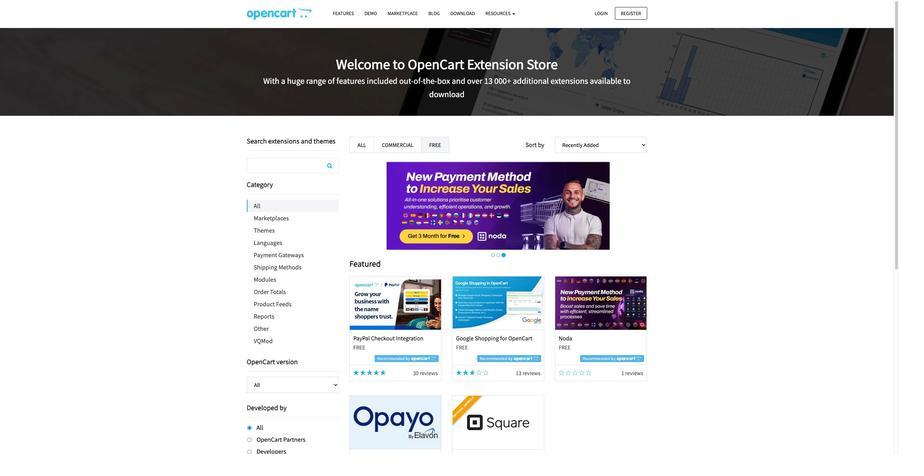 Task type: vqa. For each thing, say whether or not it's contained in the screenshot.
First Name text field
no



Task type: describe. For each thing, give the bounding box(es) containing it.
2 star light image from the left
[[367, 370, 373, 376]]

1 star light image from the left
[[353, 370, 359, 376]]

square payments - opencart integration image
[[453, 396, 544, 450]]

2 star light o image from the left
[[579, 370, 585, 376]]

2 star light image from the left
[[374, 370, 379, 376]]



Task type: locate. For each thing, give the bounding box(es) containing it.
None radio
[[247, 450, 252, 454]]

search image
[[327, 163, 333, 169]]

star light image
[[353, 370, 359, 376], [367, 370, 373, 376]]

star light o image
[[572, 370, 578, 376], [579, 370, 585, 376], [586, 370, 592, 376]]

opayo uk & ireland (formerly sage pay) image
[[350, 396, 441, 450]]

noda image
[[556, 277, 647, 330]]

1 horizontal spatial star light o image
[[579, 370, 585, 376]]

star light o image
[[476, 370, 482, 376], [483, 370, 489, 376], [559, 370, 565, 376], [566, 370, 571, 376]]

6 star light image from the left
[[470, 370, 475, 376]]

4 star light o image from the left
[[566, 370, 571, 376]]

5 star light image from the left
[[463, 370, 469, 376]]

opencart extensions image
[[247, 7, 312, 20]]

None text field
[[247, 158, 339, 173]]

1 star light o image from the left
[[476, 370, 482, 376]]

google shopping for opencart image
[[453, 277, 544, 330]]

3 star light o image from the left
[[586, 370, 592, 376]]

3 star light image from the left
[[380, 370, 386, 376]]

node image
[[387, 162, 610, 250]]

None radio
[[247, 426, 252, 431], [247, 438, 252, 443], [247, 426, 252, 431], [247, 438, 252, 443]]

star light image
[[360, 370, 366, 376], [374, 370, 379, 376], [380, 370, 386, 376], [456, 370, 462, 376], [463, 370, 469, 376], [470, 370, 475, 376]]

3 star light o image from the left
[[559, 370, 565, 376]]

2 horizontal spatial star light o image
[[586, 370, 592, 376]]

1 horizontal spatial star light image
[[367, 370, 373, 376]]

0 horizontal spatial star light o image
[[572, 370, 578, 376]]

0 horizontal spatial star light image
[[353, 370, 359, 376]]

2 star light o image from the left
[[483, 370, 489, 376]]

1 star light o image from the left
[[572, 370, 578, 376]]

4 star light image from the left
[[456, 370, 462, 376]]

paypal checkout integration image
[[350, 277, 441, 330]]

1 star light image from the left
[[360, 370, 366, 376]]



